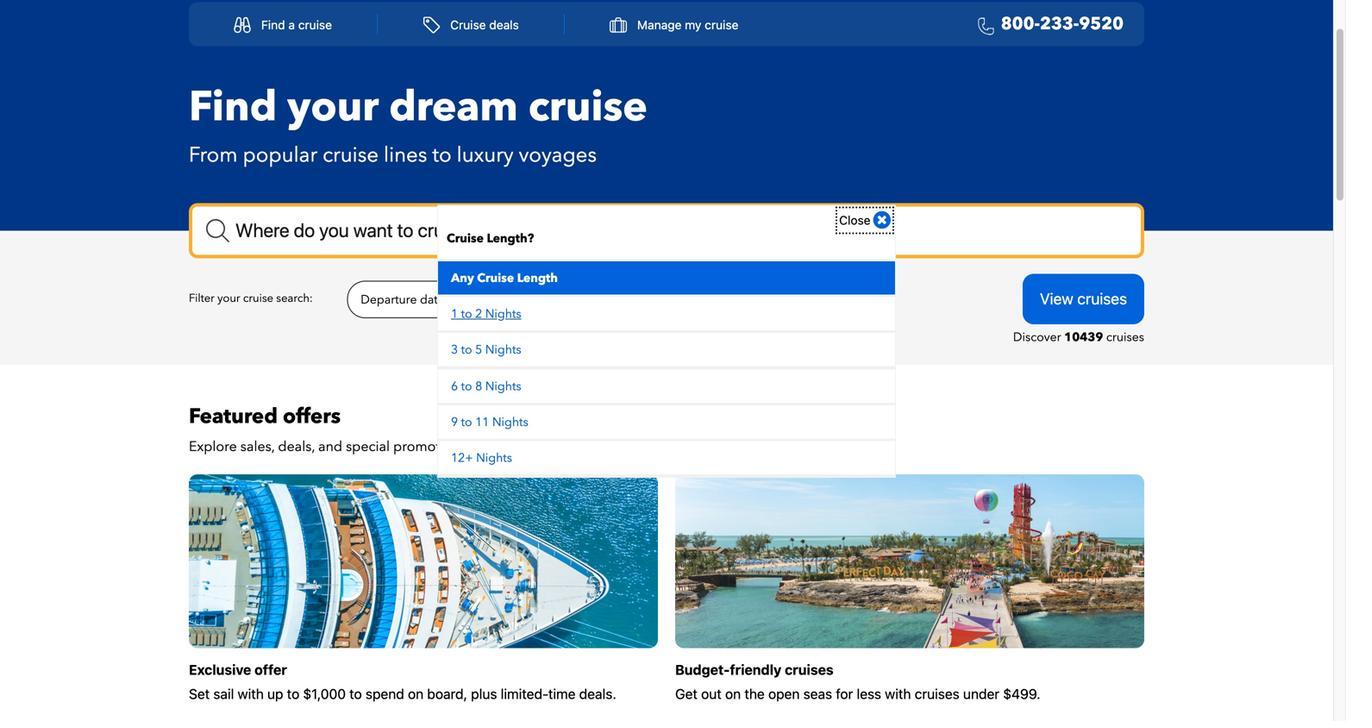 Task type: describe. For each thing, give the bounding box(es) containing it.
cruise line button
[[751, 281, 876, 318]]

cruise for filter your cruise search:
[[243, 291, 274, 306]]

less
[[857, 686, 882, 702]]

cruises up seas
[[785, 662, 834, 678]]

departure date
[[361, 292, 448, 308]]

dream
[[389, 79, 518, 135]]

nights right 12+
[[476, 450, 512, 466]]

5
[[475, 342, 482, 358]]

cruise for cruise line
[[776, 292, 812, 308]]

nights for 6 to 8 nights
[[486, 378, 522, 395]]

close link
[[840, 210, 891, 231]]

manage my cruise button
[[591, 8, 758, 41]]

deals,
[[278, 437, 315, 456]]

plus
[[471, 686, 497, 702]]

departure date button
[[347, 281, 475, 318]]

budget-
[[676, 662, 730, 678]]

9 to 11 nights button
[[438, 406, 896, 439]]

cruises inside 'view cruises' link
[[1078, 290, 1128, 308]]

12+
[[451, 450, 473, 466]]

to right 6 on the left bottom
[[461, 378, 472, 395]]

cruise up voyages at the left of the page
[[529, 79, 648, 135]]

filter
[[189, 291, 215, 306]]

800-233-9520 link
[[971, 12, 1124, 37]]

manage
[[638, 18, 682, 32]]

find for a
[[261, 18, 285, 32]]

departure for departure date
[[361, 292, 417, 308]]

featured offers explore sales, deals, and special promotions
[[189, 402, 466, 456]]

cruise for manage my cruise
[[705, 18, 739, 32]]

$499.
[[1004, 686, 1041, 702]]

cheap cruises image
[[676, 474, 1145, 648]]

length
[[539, 292, 575, 308]]

featured
[[189, 402, 278, 431]]

departure port
[[630, 292, 716, 308]]

line
[[815, 292, 835, 308]]

lines
[[384, 141, 427, 169]]

$1,000
[[303, 686, 346, 702]]

cruise deals link
[[404, 8, 538, 41]]

up
[[268, 686, 283, 702]]

out
[[702, 686, 722, 702]]

cruise for cruise length?
[[447, 231, 484, 247]]

open
[[769, 686, 800, 702]]

cruise inside the any cruise length button
[[477, 270, 514, 286]]

view cruises link
[[1023, 274, 1145, 324]]

cruise deals
[[451, 18, 519, 32]]

voyages
[[519, 141, 597, 169]]

with inside exclusive offer set sail with up to $1,000 to spend on board, plus limited-time deals.
[[238, 686, 264, 702]]

8
[[475, 378, 482, 395]]

exclusive
[[189, 662, 251, 678]]

nights for 1 to 2 nights
[[486, 306, 522, 322]]

cruise line
[[776, 292, 838, 308]]

budget-friendly cruises get out on the open seas for less with cruises under $499.
[[676, 662, 1041, 702]]

promotions
[[393, 437, 466, 456]]

view
[[1040, 290, 1074, 308]]

discover 10439 cruises
[[1014, 329, 1145, 345]]

find for your
[[189, 79, 277, 135]]

6
[[451, 378, 458, 395]]

sales,
[[241, 437, 275, 456]]

manage my cruise
[[638, 18, 739, 32]]

limited-
[[501, 686, 549, 702]]

to right 3
[[461, 342, 472, 358]]

12+ nights button
[[438, 442, 896, 475]]

on inside exclusive offer set sail with up to $1,000 to spend on board, plus limited-time deals.
[[408, 686, 424, 702]]

with inside budget-friendly cruises get out on the open seas for less with cruises under $499.
[[885, 686, 912, 702]]

set
[[189, 686, 210, 702]]

special
[[346, 437, 390, 456]]

discover
[[1014, 329, 1062, 345]]

1 to 2 nights
[[451, 306, 522, 322]]

friendly
[[730, 662, 782, 678]]

expand image for cruise line
[[838, 293, 850, 305]]

to inside 'find your dream cruise from popular cruise lines to luxury voyages'
[[433, 141, 452, 169]]

cruise length button
[[483, 281, 608, 318]]

to left 2
[[461, 306, 472, 322]]

800-
[[1001, 12, 1041, 36]]

6 to 8 nights button
[[438, 370, 896, 403]]

travel menu navigation
[[189, 2, 1145, 46]]

filter your cruise search:
[[189, 291, 313, 306]]



Task type: vqa. For each thing, say whether or not it's contained in the screenshot.
topmost 'Find'
yes



Task type: locate. For each thing, give the bounding box(es) containing it.
0 vertical spatial find
[[261, 18, 285, 32]]

1 vertical spatial find
[[189, 79, 277, 135]]

nights right the '11'
[[493, 414, 529, 430]]

cruise inside cruise deals link
[[451, 18, 486, 32]]

9
[[451, 414, 458, 430]]

time
[[549, 686, 576, 702]]

on
[[408, 686, 424, 702], [726, 686, 741, 702]]

nights for 3 to 5 nights
[[486, 342, 522, 358]]

1 expand image from the left
[[578, 293, 590, 305]]

nights
[[486, 306, 522, 322], [486, 342, 522, 358], [486, 378, 522, 395], [493, 414, 529, 430], [476, 450, 512, 466]]

find inside 'find your dream cruise from popular cruise lines to luxury voyages'
[[189, 79, 277, 135]]

1 vertical spatial your
[[217, 291, 240, 306]]

expand image
[[448, 293, 461, 305]]

to left spend
[[350, 686, 362, 702]]

seas
[[804, 686, 833, 702]]

3
[[451, 342, 458, 358]]

expand image inside cruise line button
[[838, 293, 850, 305]]

search:
[[276, 291, 313, 306]]

1 horizontal spatial with
[[885, 686, 912, 702]]

nights right 2
[[486, 306, 522, 322]]

2 expand image from the left
[[716, 293, 729, 305]]

cruises right 10439 on the top of the page
[[1107, 329, 1145, 345]]

with right less
[[885, 686, 912, 702]]

2 horizontal spatial expand image
[[838, 293, 850, 305]]

find a cruise
[[261, 18, 332, 32]]

close
[[840, 213, 871, 227]]

None field
[[189, 203, 1145, 259]]

a
[[289, 18, 295, 32]]

3 to 5 nights
[[451, 342, 522, 358]]

under
[[964, 686, 1000, 702]]

your inside 'find your dream cruise from popular cruise lines to luxury voyages'
[[287, 79, 379, 135]]

deals.
[[580, 686, 617, 702]]

cruises left under
[[915, 686, 960, 702]]

0 horizontal spatial your
[[217, 291, 240, 306]]

cruise up any
[[447, 231, 484, 247]]

to right 9
[[461, 414, 472, 430]]

explore
[[189, 437, 237, 456]]

date
[[420, 292, 445, 308]]

cruise
[[298, 18, 332, 32], [705, 18, 739, 32], [529, 79, 648, 135], [323, 141, 379, 169], [243, 291, 274, 306]]

3 to 5 nights button
[[438, 333, 896, 366]]

view cruises
[[1040, 290, 1128, 308]]

on left the
[[726, 686, 741, 702]]

9520
[[1080, 12, 1124, 36]]

expand image
[[578, 293, 590, 305], [716, 293, 729, 305], [838, 293, 850, 305]]

800-233-9520
[[1001, 12, 1124, 36]]

12+ nights
[[451, 450, 512, 466]]

any cruise length button
[[438, 262, 896, 295]]

2 with from the left
[[885, 686, 912, 702]]

cruise inside cruise length button
[[501, 292, 536, 308]]

deals
[[490, 18, 519, 32]]

1 horizontal spatial your
[[287, 79, 379, 135]]

any
[[451, 270, 474, 286]]

expand image right length
[[578, 293, 590, 305]]

from
[[189, 141, 238, 169]]

your
[[287, 79, 379, 135], [217, 291, 240, 306]]

find
[[261, 18, 285, 32], [189, 79, 277, 135]]

nights for 9 to 11 nights
[[493, 414, 529, 430]]

233-
[[1041, 12, 1080, 36]]

find left a
[[261, 18, 285, 32]]

6 to 8 nights
[[451, 378, 522, 395]]

3 expand image from the left
[[838, 293, 850, 305]]

departure port button
[[616, 281, 742, 318]]

expand image for cruise length
[[578, 293, 590, 305]]

cruise length?
[[447, 231, 534, 247]]

cruise right a
[[298, 18, 332, 32]]

expand image inside the departure port button
[[716, 293, 729, 305]]

1 departure from the left
[[361, 292, 417, 308]]

departure left port
[[630, 292, 687, 308]]

1 horizontal spatial departure
[[630, 292, 687, 308]]

Where do you want to cruise? text field
[[189, 203, 1145, 259]]

offer
[[255, 662, 287, 678]]

cruise right any
[[477, 270, 514, 286]]

cruises up 10439 on the top of the page
[[1078, 290, 1128, 308]]

0 horizontal spatial on
[[408, 686, 424, 702]]

times circle image
[[874, 210, 891, 231]]

your for find
[[287, 79, 379, 135]]

2 on from the left
[[726, 686, 741, 702]]

your up 'popular'
[[287, 79, 379, 135]]

departure
[[361, 292, 417, 308], [630, 292, 687, 308]]

cruise length
[[501, 292, 578, 308]]

with left up on the bottom of page
[[238, 686, 264, 702]]

to right 'lines'
[[433, 141, 452, 169]]

nights right 5 on the left top of page
[[486, 342, 522, 358]]

my
[[685, 18, 702, 32]]

expand image right port
[[716, 293, 729, 305]]

cruise left 'lines'
[[323, 141, 379, 169]]

2 departure from the left
[[630, 292, 687, 308]]

departure for departure port
[[630, 292, 687, 308]]

2
[[475, 306, 482, 322]]

cruise inside find a cruise link
[[298, 18, 332, 32]]

cruise for cruise deals
[[451, 18, 486, 32]]

1 to 2 nights button
[[438, 297, 896, 331]]

find inside find a cruise link
[[261, 18, 285, 32]]

11
[[475, 414, 490, 430]]

the
[[745, 686, 765, 702]]

offers
[[283, 402, 341, 431]]

cruise left line
[[776, 292, 812, 308]]

your right the filter
[[217, 291, 240, 306]]

1 with from the left
[[238, 686, 264, 702]]

cruise right my
[[705, 18, 739, 32]]

cruise inside manage my cruise dropdown button
[[705, 18, 739, 32]]

0 horizontal spatial with
[[238, 686, 264, 702]]

luxury
[[457, 141, 514, 169]]

0 horizontal spatial departure
[[361, 292, 417, 308]]

cruise for cruise length
[[501, 292, 536, 308]]

expand image inside cruise length button
[[578, 293, 590, 305]]

spend
[[366, 686, 404, 702]]

cruise for find a cruise
[[298, 18, 332, 32]]

on right spend
[[408, 686, 424, 702]]

find a cruise link
[[215, 8, 351, 41]]

1 horizontal spatial on
[[726, 686, 741, 702]]

find your dream cruise from popular cruise lines to luxury voyages
[[189, 79, 648, 169]]

your for filter
[[217, 291, 240, 306]]

1
[[451, 306, 458, 322]]

1 on from the left
[[408, 686, 424, 702]]

length?
[[487, 231, 534, 247]]

expand image for departure port
[[716, 293, 729, 305]]

port
[[690, 292, 713, 308]]

cruise left search:
[[243, 291, 274, 306]]

get
[[676, 686, 698, 702]]

departure left date
[[361, 292, 417, 308]]

exclusive offer set sail with up to $1,000 to spend on board, plus limited-time deals.
[[189, 662, 617, 702]]

cruise left "deals"
[[451, 18, 486, 32]]

cruise
[[451, 18, 486, 32], [447, 231, 484, 247], [477, 270, 514, 286], [501, 292, 536, 308], [776, 292, 812, 308]]

popular
[[243, 141, 318, 169]]

to right up on the bottom of page
[[287, 686, 300, 702]]

9 to 11 nights
[[451, 414, 529, 430]]

on inside budget-friendly cruises get out on the open seas for less with cruises under $499.
[[726, 686, 741, 702]]

with
[[238, 686, 264, 702], [885, 686, 912, 702]]

nights right 8
[[486, 378, 522, 395]]

and
[[318, 437, 343, 456]]

any cruise length
[[451, 270, 558, 286]]

cruise down any cruise length
[[501, 292, 536, 308]]

board,
[[427, 686, 468, 702]]

for
[[836, 686, 854, 702]]

1 horizontal spatial expand image
[[716, 293, 729, 305]]

0 horizontal spatial expand image
[[578, 293, 590, 305]]

sail
[[213, 686, 234, 702]]

cruises
[[1078, 290, 1128, 308], [1107, 329, 1145, 345], [785, 662, 834, 678], [915, 686, 960, 702]]

10439
[[1065, 329, 1104, 345]]

cruise sale image
[[189, 474, 658, 648]]

find up from
[[189, 79, 277, 135]]

expand image right line
[[838, 293, 850, 305]]

cruise inside cruise line button
[[776, 292, 812, 308]]

0 vertical spatial your
[[287, 79, 379, 135]]

length
[[517, 270, 558, 286]]



